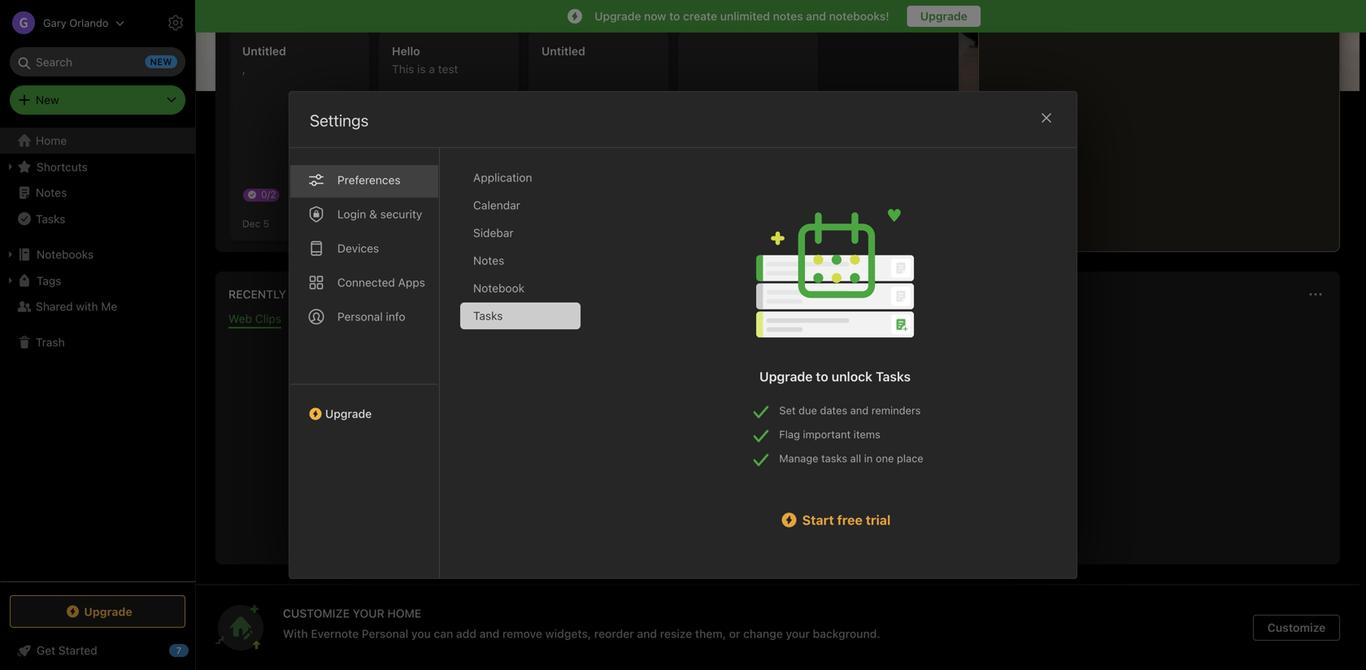 Task type: vqa. For each thing, say whether or not it's contained in the screenshot.
Show recent notes checkbox
no



Task type: locate. For each thing, give the bounding box(es) containing it.
dates
[[820, 404, 848, 416]]

now
[[644, 9, 666, 23]]

me
[[101, 300, 117, 313]]

them,
[[695, 627, 726, 641]]

wednesday, december 13, 2023
[[1065, 53, 1226, 64]]

tree containing home
[[0, 128, 195, 581]]

untitled for untitled
[[542, 44, 586, 58]]

0 vertical spatial upgrade button
[[290, 384, 439, 427]]

1 horizontal spatial untitled
[[542, 44, 586, 58]]

1 vertical spatial tasks
[[473, 309, 503, 323]]

1 vertical spatial personal
[[362, 627, 408, 641]]

tags
[[37, 274, 61, 287]]

0 horizontal spatial notes
[[36, 186, 67, 199]]

5
[[263, 218, 269, 229]]

0 vertical spatial test
[[438, 62, 458, 76]]

&
[[369, 207, 377, 221]]

tab list
[[290, 148, 440, 578], [460, 164, 594, 578], [219, 312, 1337, 329]]

2023
[[1202, 53, 1226, 64]]

personal down connected
[[338, 310, 383, 323]]

tasks tab
[[460, 303, 581, 329]]

create new note button
[[678, 31, 818, 241]]

1 untitled from the left
[[242, 44, 286, 58]]

notes down shortcuts
[[36, 186, 67, 199]]

tasks
[[36, 212, 65, 226], [473, 309, 503, 323], [876, 369, 911, 384]]

personal info
[[338, 310, 406, 323]]

evernote
[[311, 627, 359, 641]]

connected
[[338, 276, 395, 289]]

tasks inside 'tab'
[[473, 309, 503, 323]]

and right notes
[[806, 9, 826, 23]]

0 vertical spatial tasks
[[36, 212, 65, 226]]

captured
[[289, 288, 350, 301]]

sidebar tab
[[460, 220, 581, 246]]

notebook tab
[[460, 275, 581, 302]]

28
[[413, 218, 425, 229]]

the
[[839, 451, 858, 466]]

reorder
[[594, 627, 634, 641]]

1 vertical spatial to
[[816, 369, 829, 384]]

test
[[438, 62, 458, 76], [430, 194, 447, 205]]

tasks down notebook
[[473, 309, 503, 323]]

note
[[769, 148, 794, 163]]

clips
[[255, 312, 281, 325]]

documents tab
[[358, 312, 418, 329]]

1 horizontal spatial notes
[[473, 254, 504, 267]]

web.
[[861, 451, 889, 466]]

shortcuts
[[37, 160, 88, 173]]

this
[[392, 62, 414, 76]]

tag
[[400, 194, 415, 205]]

Start writing… text field
[[992, 1, 1339, 238]]

new
[[36, 93, 59, 107]]

shared with me link
[[0, 294, 194, 320]]

and up items
[[851, 404, 869, 416]]

apps
[[398, 276, 425, 289]]

manage tasks all in one place
[[779, 452, 924, 464]]

test right tag
[[430, 194, 447, 205]]

0 horizontal spatial untitled
[[242, 44, 286, 58]]

0 vertical spatial notes
[[36, 186, 67, 199]]

create
[[683, 9, 717, 23]]

to left unlock
[[816, 369, 829, 384]]

to right now
[[669, 9, 680, 23]]

information
[[738, 451, 805, 466]]

notes inside tree
[[36, 186, 67, 199]]

1 vertical spatial upgrade button
[[10, 595, 185, 628]]

tasks up 'reminders'
[[876, 369, 911, 384]]

1 horizontal spatial tasks
[[473, 309, 503, 323]]

0 horizontal spatial tasks
[[36, 212, 65, 226]]

create new note
[[702, 148, 794, 163]]

1 vertical spatial customize
[[1268, 621, 1326, 634]]

None search field
[[21, 47, 174, 76]]

personal
[[338, 310, 383, 323], [362, 627, 408, 641]]

0 horizontal spatial to
[[669, 9, 680, 23]]

0 vertical spatial personal
[[338, 310, 383, 323]]

2 untitled from the left
[[542, 44, 586, 58]]

resize
[[660, 627, 692, 641]]

unlock
[[832, 369, 873, 384]]

upgrade inside upgrade button
[[921, 9, 968, 23]]

start free trial
[[803, 512, 891, 528]]

web clips
[[229, 312, 281, 325]]

tasks button
[[0, 206, 194, 232]]

0 vertical spatial customize button
[[1252, 46, 1340, 72]]

settings
[[310, 111, 369, 130]]

place
[[897, 452, 924, 464]]

untitled button
[[529, 31, 669, 241]]

devices
[[338, 242, 379, 255]]

shortcuts button
[[0, 154, 194, 180]]

unlimited
[[720, 9, 770, 23]]

recently captured button
[[225, 285, 350, 304]]

notes
[[36, 186, 67, 199], [473, 254, 504, 267]]

upgrade button
[[907, 6, 981, 27]]

notebooks link
[[0, 242, 194, 268]]

is
[[417, 62, 426, 76]]

nov 28
[[392, 218, 425, 229]]

customize your home with evernote personal you can add and remove widgets, reorder and resize them, or change your background.
[[283, 607, 881, 641]]

customize
[[283, 607, 350, 620]]

2 vertical spatial tasks
[[876, 369, 911, 384]]

personal down your in the bottom of the page
[[362, 627, 408, 641]]

widgets,
[[545, 627, 591, 641]]

trash link
[[0, 329, 194, 355]]

from
[[808, 451, 836, 466]]

notes down sidebar
[[473, 254, 504, 267]]

tree
[[0, 128, 195, 581]]

1 vertical spatial notes
[[473, 254, 504, 267]]

your
[[353, 607, 385, 620]]

emails
[[487, 312, 521, 325]]

security
[[380, 207, 422, 221]]

calendar tab
[[460, 192, 581, 219]]

1 vertical spatial customize button
[[1253, 615, 1340, 641]]

useful
[[698, 451, 734, 466]]

manage
[[779, 452, 819, 464]]

test right the a
[[438, 62, 458, 76]]

recently captured
[[229, 288, 350, 301]]

expand notebooks image
[[4, 248, 17, 261]]

upgrade for upgrade to unlock tasks
[[760, 369, 813, 384]]

untitled for untitled ,
[[242, 44, 286, 58]]

free
[[837, 512, 863, 528]]

wednesday,
[[1065, 53, 1128, 64]]

notes tab
[[460, 247, 581, 274]]

upgrade for upgrade now to create unlimited notes and notebooks!
[[595, 9, 641, 23]]

tasks up notebooks
[[36, 212, 65, 226]]

untitled inside button
[[542, 44, 586, 58]]

to
[[669, 9, 680, 23], [816, 369, 829, 384]]

settings image
[[166, 13, 185, 33]]

login & security
[[338, 207, 422, 221]]



Task type: describe. For each thing, give the bounding box(es) containing it.
Search text field
[[21, 47, 174, 76]]

dec 5
[[242, 218, 269, 229]]

set due dates and reminders
[[779, 404, 921, 416]]

flag
[[779, 428, 800, 440]]

you
[[411, 627, 431, 641]]

application tab
[[460, 164, 581, 191]]

test inside "hello this is a test"
[[438, 62, 458, 76]]

add
[[456, 627, 477, 641]]

notes link
[[0, 180, 194, 206]]

tasks
[[822, 452, 848, 464]]

calendar
[[473, 198, 521, 212]]

home link
[[0, 128, 195, 154]]

web
[[229, 312, 252, 325]]

2 horizontal spatial tasks
[[876, 369, 911, 384]]

upgrade for upgrade button
[[921, 9, 968, 23]]

expand tags image
[[4, 274, 17, 287]]

notebooks
[[37, 248, 94, 261]]

important
[[803, 428, 851, 440]]

tasks inside button
[[36, 212, 65, 226]]

with
[[76, 300, 98, 313]]

good afternoon, gary!
[[216, 49, 374, 68]]

in
[[864, 452, 873, 464]]

info
[[386, 310, 406, 323]]

1 horizontal spatial to
[[816, 369, 829, 384]]

hello this is a test
[[392, 44, 458, 76]]

web clips tab
[[229, 312, 281, 329]]

tags button
[[0, 268, 194, 294]]

background.
[[813, 627, 881, 641]]

close image
[[1037, 108, 1057, 128]]

,
[[242, 62, 246, 76]]

and right add at left
[[480, 627, 500, 641]]

dec
[[242, 218, 261, 229]]

upgrade to unlock tasks
[[760, 369, 911, 384]]

13,
[[1186, 53, 1199, 64]]

documents
[[358, 312, 418, 325]]

0 vertical spatial to
[[669, 9, 680, 23]]

afternoon,
[[259, 49, 332, 68]]

trial
[[866, 512, 891, 528]]

start free trial link
[[747, 510, 924, 530]]

or
[[729, 627, 741, 641]]

all
[[850, 452, 861, 464]]

change
[[743, 627, 783, 641]]

login
[[338, 207, 366, 221]]

shared
[[36, 300, 73, 313]]

preferences
[[338, 173, 401, 187]]

images
[[301, 312, 339, 325]]

remove
[[503, 627, 542, 641]]

untitled ,
[[242, 44, 286, 76]]

nov
[[392, 218, 410, 229]]

december
[[1130, 53, 1183, 64]]

audio
[[438, 312, 468, 325]]

audio tab
[[438, 312, 468, 329]]

good
[[216, 49, 255, 68]]

set
[[779, 404, 796, 416]]

home
[[387, 607, 421, 620]]

new
[[743, 148, 766, 163]]

notebooks!
[[829, 9, 890, 23]]

notes
[[773, 9, 803, 23]]

notes inside tab
[[473, 254, 504, 267]]

0 horizontal spatial upgrade button
[[10, 595, 185, 628]]

images tab
[[301, 312, 339, 329]]

tab list containing preferences
[[290, 148, 440, 578]]

and left resize
[[637, 627, 657, 641]]

a
[[429, 62, 435, 76]]

hello
[[392, 44, 420, 58]]

home
[[36, 134, 67, 147]]

1 vertical spatial test
[[430, 194, 447, 205]]

personal inside customize your home with evernote personal you can add and remove widgets, reorder and resize them, or change your background.
[[362, 627, 408, 641]]

save useful information from the web.
[[667, 451, 889, 466]]

0 vertical spatial customize
[[1281, 52, 1334, 64]]

notebook
[[473, 281, 525, 295]]

due
[[799, 404, 817, 416]]

connected apps
[[338, 276, 425, 289]]

0/2
[[261, 189, 276, 200]]

your
[[786, 627, 810, 641]]

with
[[283, 627, 308, 641]]

upgrade now to create unlimited notes and notebooks!
[[595, 9, 890, 23]]

flag important items
[[779, 428, 881, 440]]

reminders
[[872, 404, 921, 416]]

items
[[854, 428, 881, 440]]

shared with me
[[36, 300, 117, 313]]

emails tab
[[487, 312, 521, 329]]

tab list containing application
[[460, 164, 594, 578]]

create
[[702, 148, 740, 163]]

tab list containing web clips
[[219, 312, 1337, 329]]

1 horizontal spatial upgrade button
[[290, 384, 439, 427]]

save
[[667, 451, 695, 466]]

sidebar
[[473, 226, 514, 240]]



